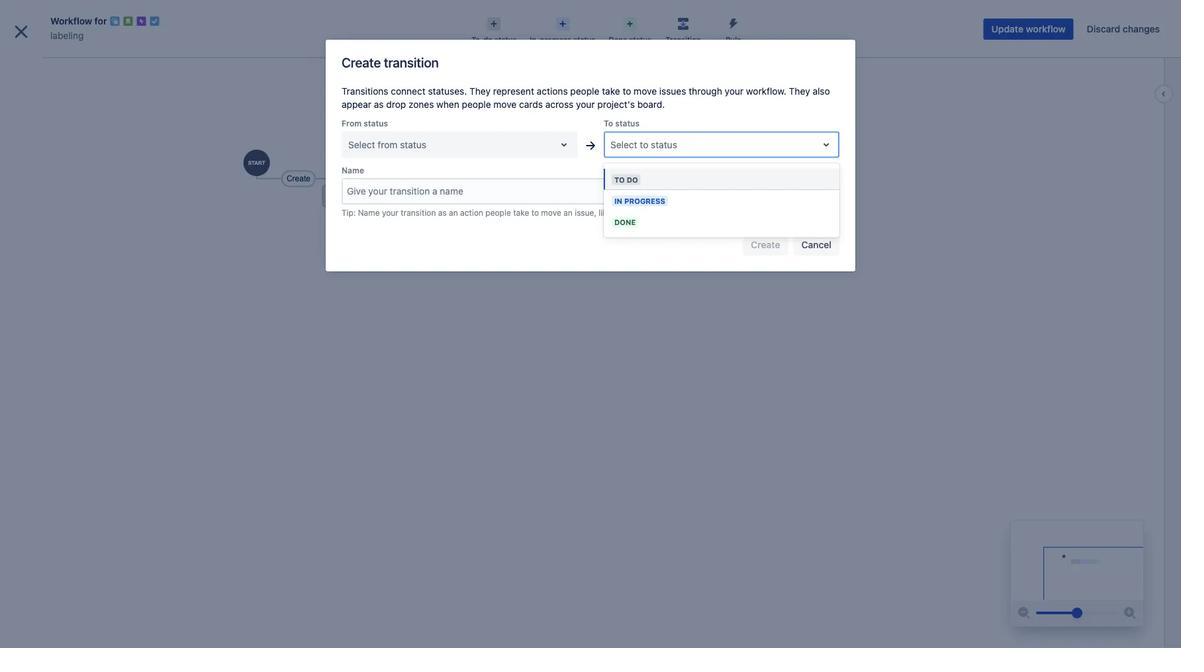 Task type: vqa. For each thing, say whether or not it's contained in the screenshot.
Get
no



Task type: describe. For each thing, give the bounding box(es) containing it.
0 vertical spatial transition
[[384, 54, 439, 70]]

zoom in image
[[1122, 605, 1138, 621]]

create transition
[[342, 54, 439, 70]]

in-progress status button
[[523, 13, 602, 45]]

1 vertical spatial take
[[513, 208, 529, 218]]

cancel
[[802, 239, 832, 250]]

as inside transitions connect statuses. they represent actions people take to move issues through your workflow. they also appear as drop zones when people move cards across your project's board.
[[374, 99, 384, 110]]

done for done
[[615, 218, 636, 226]]

changes
[[1123, 24, 1160, 34]]

issue,
[[575, 208, 597, 218]]

statuses.
[[428, 86, 467, 97]]

cards
[[519, 99, 543, 110]]

issues
[[659, 86, 686, 97]]

to inside transitions connect statuses. they represent actions people take to move issues through your workflow. they also appear as drop zones when people move cards across your project's board.
[[623, 86, 631, 97]]

1 horizontal spatial your
[[576, 99, 595, 110]]

status down board.
[[651, 139, 677, 150]]

close workflow editor image
[[11, 21, 32, 42]]

zoom out image
[[1017, 605, 1032, 621]]

discard changes
[[1087, 24, 1160, 34]]

drop
[[386, 99, 406, 110]]

tip:
[[342, 208, 356, 218]]

progress
[[624, 197, 665, 205]]

progress
[[540, 35, 572, 44]]

status right progress
[[574, 35, 596, 44]]

work"
[[637, 208, 659, 218]]

create for create
[[490, 13, 519, 24]]

status inside popup button
[[629, 35, 652, 44]]

Search field
[[930, 8, 1062, 29]]

you're in the workflow viewfinder, use the arrow keys to move it element
[[1011, 521, 1144, 600]]

select for select from status
[[348, 139, 375, 150]]

do
[[484, 35, 493, 44]]

in-
[[530, 35, 540, 44]]

create banner
[[0, 0, 1181, 37]]

workflow for
[[50, 16, 107, 26]]

or
[[661, 208, 669, 218]]

from
[[378, 139, 398, 150]]

0 horizontal spatial to
[[532, 208, 539, 218]]

action
[[460, 208, 483, 218]]

workflow
[[1026, 24, 1066, 34]]

status right from
[[400, 139, 426, 150]]

to status
[[604, 119, 640, 128]]

1 vertical spatial as
[[438, 208, 447, 218]]

to-do status button
[[465, 13, 523, 45]]

2 vertical spatial people
[[486, 208, 511, 218]]

appear
[[342, 99, 371, 110]]

from
[[342, 119, 362, 128]]

to for to do
[[615, 175, 625, 184]]

for
[[94, 16, 107, 26]]

project's
[[598, 99, 635, 110]]

select to status
[[611, 139, 677, 150]]

1 an from the left
[[449, 208, 458, 218]]

workflow
[[50, 16, 92, 26]]

1 vertical spatial move
[[494, 99, 517, 110]]

create transition dialog
[[326, 40, 856, 272]]

labeling
[[50, 30, 84, 41]]

2 an from the left
[[564, 208, 573, 218]]

To status text field
[[611, 138, 613, 151]]

connect
[[391, 86, 426, 97]]

when
[[437, 99, 459, 110]]

done for done status
[[609, 35, 627, 44]]

update workflow
[[992, 24, 1066, 34]]

zones
[[409, 99, 434, 110]]

rule button
[[709, 13, 759, 45]]

Zoom level range field
[[1036, 600, 1118, 626]]

0 vertical spatial people
[[570, 86, 600, 97]]

take inside transitions connect statuses. they represent actions people take to move issues through your workflow. they also appear as drop zones when people move cards across your project's board.
[[602, 86, 620, 97]]



Task type: locate. For each thing, give the bounding box(es) containing it.
create up transitions
[[342, 54, 381, 70]]

do
[[627, 175, 638, 184]]

"merge".
[[671, 208, 704, 218]]

1 horizontal spatial an
[[564, 208, 573, 218]]

transition left action
[[401, 208, 436, 218]]

1 vertical spatial create
[[342, 54, 381, 70]]

to-
[[472, 35, 484, 44]]

0 horizontal spatial take
[[513, 208, 529, 218]]

0 horizontal spatial your
[[382, 208, 399, 218]]

0 horizontal spatial select
[[348, 139, 375, 150]]

move down the represent
[[494, 99, 517, 110]]

they left also
[[789, 86, 810, 97]]

to right to status text field
[[640, 139, 649, 150]]

2 vertical spatial your
[[382, 208, 399, 218]]

1 vertical spatial people
[[462, 99, 491, 110]]

board.
[[638, 99, 665, 110]]

an
[[449, 208, 458, 218], [564, 208, 573, 218]]

select
[[348, 139, 375, 150], [611, 139, 637, 150]]

tip: name your transition as an action people take to move an issue, like "start work" or "merge".
[[342, 208, 704, 218]]

your right through
[[725, 86, 744, 97]]

move up board.
[[634, 86, 657, 97]]

discard
[[1087, 24, 1121, 34]]

transition up connect
[[384, 54, 439, 70]]

select down the from status
[[348, 139, 375, 150]]

1 vertical spatial to
[[640, 139, 649, 150]]

your right the tip: on the top of the page
[[382, 208, 399, 218]]

to up project's
[[623, 86, 631, 97]]

they right "statuses."
[[470, 86, 491, 97]]

0 vertical spatial name
[[342, 166, 364, 175]]

discard changes button
[[1079, 19, 1168, 40]]

select for select to status
[[611, 139, 637, 150]]

1 horizontal spatial as
[[438, 208, 447, 218]]

0 vertical spatial to
[[623, 86, 631, 97]]

status
[[495, 35, 517, 44], [574, 35, 596, 44], [629, 35, 652, 44], [364, 119, 388, 128], [615, 119, 640, 128], [400, 139, 426, 150], [651, 139, 677, 150]]

transitions connect statuses. they represent actions people take to move issues through your workflow. they also appear as drop zones when people move cards across your project's board.
[[342, 86, 830, 110]]

primary element
[[8, 0, 930, 37]]

open image
[[819, 137, 834, 153]]

0 horizontal spatial as
[[374, 99, 384, 110]]

0 vertical spatial your
[[725, 86, 744, 97]]

1 they from the left
[[470, 86, 491, 97]]

update workflow button
[[984, 19, 1074, 40]]

Name field
[[343, 179, 838, 203]]

take
[[602, 86, 620, 97], [513, 208, 529, 218]]

status right do on the top left of the page
[[495, 35, 517, 44]]

to left do
[[615, 175, 625, 184]]

actions
[[537, 86, 568, 97]]

2 horizontal spatial move
[[634, 86, 657, 97]]

done inside done status popup button
[[609, 35, 627, 44]]

people right when
[[462, 99, 491, 110]]

1 horizontal spatial create
[[490, 13, 519, 24]]

2 horizontal spatial your
[[725, 86, 744, 97]]

update
[[992, 24, 1024, 34]]

like
[[599, 208, 612, 218]]

1 horizontal spatial to
[[615, 175, 625, 184]]

0 vertical spatial take
[[602, 86, 620, 97]]

transitions
[[342, 86, 388, 97]]

transition button
[[658, 13, 709, 45]]

create inside button
[[490, 13, 519, 24]]

to inside create transition dialog
[[604, 119, 613, 128]]

represent
[[493, 86, 534, 97]]

people
[[570, 86, 600, 97], [462, 99, 491, 110], [486, 208, 511, 218]]

workflow.
[[746, 86, 787, 97]]

select from status
[[348, 139, 426, 150]]

0 horizontal spatial they
[[470, 86, 491, 97]]

create for create transition
[[342, 54, 381, 70]]

create inside dialog
[[342, 54, 381, 70]]

to
[[604, 119, 613, 128], [615, 175, 625, 184]]

1 horizontal spatial move
[[541, 208, 561, 218]]

take up project's
[[602, 86, 620, 97]]

open image
[[556, 137, 572, 153]]

0 vertical spatial as
[[374, 99, 384, 110]]

1 vertical spatial your
[[576, 99, 595, 110]]

2 select from the left
[[611, 139, 637, 150]]

0 vertical spatial move
[[634, 86, 657, 97]]

0 vertical spatial to
[[604, 119, 613, 128]]

2 vertical spatial move
[[541, 208, 561, 218]]

1 vertical spatial name
[[358, 208, 380, 218]]

to-do status
[[472, 35, 517, 44]]

to do
[[615, 175, 638, 184]]

status up select from status
[[364, 119, 388, 128]]

create up to-do status
[[490, 13, 519, 24]]

dialog
[[0, 0, 1181, 648]]

people up across
[[570, 86, 600, 97]]

from status
[[342, 119, 388, 128]]

1 horizontal spatial select
[[611, 139, 637, 150]]

status down project's
[[615, 119, 640, 128]]

your right across
[[576, 99, 595, 110]]

2 horizontal spatial to
[[640, 139, 649, 150]]

1 select from the left
[[348, 139, 375, 150]]

in
[[615, 197, 623, 205]]

through
[[689, 86, 722, 97]]

status left transition
[[629, 35, 652, 44]]

to for to status
[[604, 119, 613, 128]]

name right the tip: on the top of the page
[[358, 208, 380, 218]]

as
[[374, 99, 384, 110], [438, 208, 447, 218]]

to down project's
[[604, 119, 613, 128]]

an left issue,
[[564, 208, 573, 218]]

2 they from the left
[[789, 86, 810, 97]]

an left action
[[449, 208, 458, 218]]

dialog containing workflow for
[[0, 0, 1181, 648]]

as left drop
[[374, 99, 384, 110]]

0 horizontal spatial move
[[494, 99, 517, 110]]

rule
[[726, 35, 741, 44]]

cancel button
[[794, 235, 840, 256]]

labeling link
[[50, 28, 84, 44]]

done right in-progress status
[[609, 35, 627, 44]]

1 horizontal spatial take
[[602, 86, 620, 97]]

1 vertical spatial transition
[[401, 208, 436, 218]]

group
[[5, 243, 154, 341], [5, 243, 154, 305], [5, 305, 154, 341]]

create
[[490, 13, 519, 24], [342, 54, 381, 70]]

0 vertical spatial done
[[609, 35, 627, 44]]

to
[[623, 86, 631, 97], [640, 139, 649, 150], [532, 208, 539, 218]]

transition
[[384, 54, 439, 70], [401, 208, 436, 218]]

done status button
[[602, 13, 658, 45]]

as left action
[[438, 208, 447, 218]]

0 vertical spatial create
[[490, 13, 519, 24]]

transition
[[666, 35, 701, 44]]

1 vertical spatial to
[[615, 175, 625, 184]]

your
[[725, 86, 744, 97], [576, 99, 595, 110], [382, 208, 399, 218]]

they
[[470, 86, 491, 97], [789, 86, 810, 97]]

done
[[609, 35, 627, 44], [615, 218, 636, 226]]

jira software image
[[34, 10, 123, 26], [34, 10, 123, 26]]

across
[[545, 99, 574, 110]]

1 horizontal spatial they
[[789, 86, 810, 97]]

take right action
[[513, 208, 529, 218]]

select down to status
[[611, 139, 637, 150]]

0 horizontal spatial to
[[604, 119, 613, 128]]

"start
[[614, 208, 635, 218]]

in-progress status
[[530, 35, 596, 44]]

done status
[[609, 35, 652, 44]]

done down "start
[[615, 218, 636, 226]]

0 horizontal spatial create
[[342, 54, 381, 70]]

0 horizontal spatial an
[[449, 208, 458, 218]]

move left issue,
[[541, 208, 561, 218]]

to left issue,
[[532, 208, 539, 218]]

1 vertical spatial done
[[615, 218, 636, 226]]

2 vertical spatial to
[[532, 208, 539, 218]]

create button
[[482, 8, 527, 29]]

1 horizontal spatial to
[[623, 86, 631, 97]]

also
[[813, 86, 830, 97]]

move
[[634, 86, 657, 97], [494, 99, 517, 110], [541, 208, 561, 218]]

people right action
[[486, 208, 511, 218]]

From status text field
[[348, 138, 351, 151]]

name down from status text field
[[342, 166, 364, 175]]

in progress
[[615, 197, 665, 205]]

name
[[342, 166, 364, 175], [358, 208, 380, 218]]



